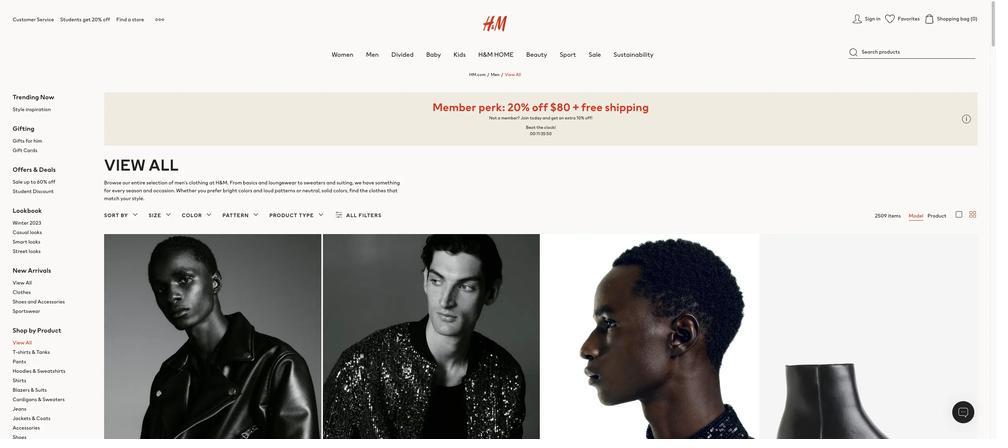 Task type: vqa. For each thing, say whether or not it's contained in the screenshot.
the top 100%
no



Task type: locate. For each thing, give the bounding box(es) containing it.
1 vertical spatial a
[[498, 115, 501, 121]]

and up clock! on the top right
[[543, 115, 551, 121]]

by right shop
[[29, 326, 36, 335]]

looks down 2023 at the left
[[30, 229, 42, 236]]

the
[[537, 124, 544, 131], [360, 187, 368, 194]]

neutral,
[[303, 187, 321, 194]]

0 horizontal spatial to
[[31, 178, 36, 186]]

1 horizontal spatial 20%
[[508, 99, 530, 115]]

0 horizontal spatial the
[[360, 187, 368, 194]]

size button
[[149, 210, 173, 221]]

1 horizontal spatial get
[[552, 115, 558, 121]]

1 horizontal spatial men
[[491, 71, 500, 78]]

winter 2023 link
[[13, 219, 92, 228]]

1 vertical spatial men link
[[491, 71, 500, 78]]

in
[[877, 15, 881, 22]]

0 vertical spatial the
[[537, 124, 544, 131]]

1 horizontal spatial a
[[498, 115, 501, 121]]

gifting gifts for him gift cards
[[13, 124, 42, 154]]

looks right smart on the left bottom
[[28, 238, 40, 246]]

1 / from the left
[[488, 71, 490, 78]]

view all link down home
[[505, 71, 521, 78]]

(0)
[[971, 15, 978, 22]]

off up student discount link
[[48, 178, 55, 186]]

by inside shop by product view all t-shirts & tanks pants hoodies & sweatshirts shirts blazers & suits cardigans & sweaters jeans jackets & coats accessories
[[29, 326, 36, 335]]

1 vertical spatial off
[[532, 99, 548, 115]]

0 horizontal spatial by
[[29, 326, 36, 335]]

by inside dropdown button
[[121, 212, 128, 219]]

shopping bag (0)
[[938, 15, 978, 22]]

off inside offers & deals sale up to 60% off student discount
[[48, 178, 55, 186]]

off inside member perk: 20% off $80 + free shipping not a member? join today and get an extra 10% off! beat the clock! 00:11:35:49
[[532, 99, 548, 115]]

1 horizontal spatial for
[[104, 187, 111, 194]]

1 vertical spatial view
[[13, 279, 25, 287]]

clothes link
[[13, 288, 92, 298]]

1 horizontal spatial /
[[501, 71, 504, 78]]

0 vertical spatial sale
[[589, 50, 601, 59]]

1 horizontal spatial to
[[298, 179, 303, 187]]

discount
[[33, 188, 54, 195]]

view all link up tanks
[[13, 339, 92, 348]]

to right up
[[31, 178, 36, 186]]

1 horizontal spatial by
[[121, 212, 128, 219]]

& inside offers & deals sale up to 60% off student discount
[[33, 165, 38, 174]]

your
[[121, 195, 131, 202]]

a
[[128, 16, 131, 23], [498, 115, 501, 121]]

2 vertical spatial off
[[48, 178, 55, 186]]

find
[[350, 187, 359, 194]]

the right beat
[[537, 124, 544, 131]]

off!
[[586, 115, 593, 121]]

20% for get
[[92, 16, 102, 23]]

and up sportswear
[[27, 298, 37, 306]]

pattern
[[223, 212, 249, 219]]

60%
[[37, 178, 47, 186]]

view all link down the arrivals
[[13, 279, 92, 288]]

off right join
[[532, 99, 548, 115]]

& right hoodies
[[33, 368, 36, 375]]

by for sort
[[121, 212, 128, 219]]

for inside view all browse our entire selection of men's clothing at h&m. from basics and loungewear to sweaters and suiting, we have something for every season and occasion. whether you prefer bright colors and loud patterns or neutral, solid colors, find the clothes that match your style.
[[104, 187, 111, 194]]

get
[[83, 16, 91, 23], [552, 115, 558, 121]]

0 vertical spatial men link
[[366, 50, 379, 59]]

0 horizontal spatial /
[[488, 71, 490, 78]]

20% inside header.primary.navigation element
[[92, 16, 102, 23]]

selection
[[146, 179, 168, 187]]

1 horizontal spatial men link
[[491, 71, 500, 78]]

/
[[488, 71, 490, 78], [501, 71, 504, 78]]

0 vertical spatial a
[[128, 16, 131, 23]]

coats
[[36, 415, 51, 423]]

accessories down the jackets
[[13, 425, 40, 432]]

get inside header.primary.navigation element
[[83, 16, 91, 23]]

0 vertical spatial 20%
[[92, 16, 102, 23]]

product left type
[[270, 212, 298, 219]]

season
[[126, 187, 142, 194]]

kids
[[454, 50, 466, 59]]

students
[[60, 16, 82, 23]]

men link right 'women' link on the top of the page
[[366, 50, 379, 59]]

a inside member perk: 20% off $80 + free shipping not a member? join today and get an extra 10% off! beat the clock! 00:11:35:49
[[498, 115, 501, 121]]

casual
[[13, 229, 29, 236]]

whether
[[176, 187, 197, 194]]

0 horizontal spatial product
[[37, 326, 61, 335]]

and left loud
[[254, 187, 263, 194]]

and down selection
[[143, 187, 152, 194]]

member?
[[502, 115, 520, 121]]

something
[[375, 179, 400, 187]]

jackets & coats link
[[13, 414, 92, 424]]

browse
[[104, 179, 121, 187]]

2 horizontal spatial product
[[928, 212, 947, 220]]

looks
[[30, 229, 42, 236], [28, 238, 40, 246], [29, 248, 41, 255]]

all inside new arrivals view all clothes shoes and accessories sportswear
[[26, 279, 32, 287]]

view up clothes
[[13, 279, 25, 287]]

1 vertical spatial men
[[491, 71, 500, 78]]

0 vertical spatial off
[[103, 16, 110, 23]]

1 horizontal spatial sale
[[589, 50, 601, 59]]

0 horizontal spatial off
[[48, 178, 55, 186]]

0 horizontal spatial get
[[83, 16, 91, 23]]

hoodies
[[13, 368, 32, 375]]

men right 'women' link on the top of the page
[[366, 50, 379, 59]]

& left coats
[[32, 415, 35, 423]]

sustainability link
[[614, 50, 654, 59]]

20% inside member perk: 20% off $80 + free shipping not a member? join today and get an extra 10% off! beat the clock! 00:11:35:49
[[508, 99, 530, 115]]

and inside member perk: 20% off $80 + free shipping not a member? join today and get an extra 10% off! beat the clock! 00:11:35:49
[[543, 115, 551, 121]]

&
[[33, 165, 38, 174], [32, 349, 35, 356], [33, 368, 36, 375], [31, 387, 34, 394], [38, 396, 41, 404], [32, 415, 35, 423]]

view inside shop by product view all t-shirts & tanks pants hoodies & sweatshirts shirts blazers & suits cardigans & sweaters jeans jackets & coats accessories
[[13, 339, 25, 347]]

product right model
[[928, 212, 947, 220]]

20% left today
[[508, 99, 530, 115]]

deals
[[39, 165, 56, 174]]

clothing
[[189, 179, 208, 187]]

& right shirts
[[32, 349, 35, 356]]

we
[[355, 179, 362, 187]]

men link right hm.com
[[491, 71, 500, 78]]

0 horizontal spatial 20%
[[92, 16, 102, 23]]

tanks
[[36, 349, 50, 356]]

20% for perk:
[[508, 99, 530, 115]]

view all link
[[505, 71, 521, 78], [13, 279, 92, 288], [13, 339, 92, 348]]

cardigans
[[13, 396, 37, 404]]

10%
[[577, 115, 585, 121]]

men inside header.primary.navigation element
[[366, 50, 379, 59]]

h&m image
[[483, 16, 507, 32]]

off for get
[[103, 16, 110, 23]]

0 vertical spatial looks
[[30, 229, 42, 236]]

0 vertical spatial for
[[26, 137, 33, 145]]

free
[[582, 99, 603, 115]]

sweaters
[[304, 179, 326, 187]]

now
[[40, 92, 54, 102]]

member perk: 20% off $80 + free shipping not a member? join today and get an extra 10% off! beat the clock! 00:11:35:49
[[433, 99, 649, 137]]

a right not
[[498, 115, 501, 121]]

regular fit sequined bomber jacketmodel image
[[323, 234, 540, 440]]

1 horizontal spatial off
[[103, 16, 110, 23]]

0 vertical spatial by
[[121, 212, 128, 219]]

looks right street
[[29, 248, 41, 255]]

sale inside header.primary.navigation element
[[589, 50, 601, 59]]

2 vertical spatial view all link
[[13, 339, 92, 348]]

all
[[516, 71, 521, 78], [346, 212, 357, 219], [26, 279, 32, 287], [26, 339, 32, 347]]

member
[[433, 99, 477, 115]]

for left him
[[26, 137, 33, 145]]

get right students
[[83, 16, 91, 23]]

product down sportswear link
[[37, 326, 61, 335]]

to up or
[[298, 179, 303, 187]]

sale inside offers & deals sale up to 60% off student discount
[[13, 178, 23, 186]]

that
[[387, 187, 398, 194]]

1 vertical spatial accessories
[[13, 425, 40, 432]]

& left deals on the top left of the page
[[33, 165, 38, 174]]

product for product
[[928, 212, 947, 220]]

2 vertical spatial view
[[13, 339, 25, 347]]

off left find
[[103, 16, 110, 23]]

join
[[521, 115, 529, 121]]

our
[[122, 179, 130, 187]]

1 vertical spatial 20%
[[508, 99, 530, 115]]

a right find
[[128, 16, 131, 23]]

sale right sport
[[589, 50, 601, 59]]

1 vertical spatial get
[[552, 115, 558, 121]]

pants
[[13, 358, 26, 366]]

student
[[13, 188, 32, 195]]

to inside offers & deals sale up to 60% off student discount
[[31, 178, 36, 186]]

clothes
[[369, 187, 386, 194]]

get left an on the top of page
[[552, 115, 558, 121]]

or
[[297, 187, 301, 194]]

all inside shop by product view all t-shirts & tanks pants hoodies & sweatshirts shirts blazers & suits cardigans & sweaters jeans jackets & coats accessories
[[26, 339, 32, 347]]

2 horizontal spatial off
[[532, 99, 548, 115]]

0 horizontal spatial sale
[[13, 178, 23, 186]]

product inside dropdown button
[[270, 212, 298, 219]]

men link
[[366, 50, 379, 59], [491, 71, 500, 78]]

men link inside header.primary.navigation element
[[366, 50, 379, 59]]

20% left find
[[92, 16, 102, 23]]

/ right the hm.com link
[[488, 71, 490, 78]]

from
[[230, 179, 242, 187]]

the down have
[[360, 187, 368, 194]]

by right the "sort"
[[121, 212, 128, 219]]

favorites link
[[886, 14, 920, 24]]

2509
[[876, 212, 887, 220]]

by for shop
[[29, 326, 36, 335]]

0 horizontal spatial for
[[26, 137, 33, 145]]

sale left up
[[13, 178, 23, 186]]

for up match
[[104, 187, 111, 194]]

0 horizontal spatial men
[[366, 50, 379, 59]]

jackets
[[13, 415, 31, 423]]

inspiration
[[26, 106, 51, 113]]

sustainability
[[614, 50, 654, 59]]

/ down home
[[501, 71, 504, 78]]

0 vertical spatial men
[[366, 50, 379, 59]]

view down home
[[505, 71, 515, 78]]

$80
[[551, 99, 571, 115]]

1 vertical spatial sale
[[13, 178, 23, 186]]

off
[[103, 16, 110, 23], [532, 99, 548, 115], [48, 178, 55, 186]]

beauty link
[[527, 50, 548, 59]]

blazers & suits link
[[13, 386, 92, 395]]

view up t-
[[13, 339, 25, 347]]

1 horizontal spatial product
[[270, 212, 298, 219]]

him
[[34, 137, 42, 145]]

sport link
[[560, 50, 576, 59]]

h&m home
[[479, 50, 514, 59]]

items
[[889, 212, 901, 220]]

new arrivals view all clothes shoes and accessories sportswear
[[13, 266, 65, 315]]

& down suits
[[38, 396, 41, 404]]

shipping
[[605, 99, 649, 115]]

1 vertical spatial for
[[104, 187, 111, 194]]

2023
[[30, 219, 41, 227]]

00:11:35:49
[[530, 131, 552, 137]]

0 horizontal spatial men link
[[366, 50, 379, 59]]

hm.com link
[[469, 71, 486, 78]]

off inside header.primary.navigation element
[[103, 16, 110, 23]]

arrivals
[[28, 266, 51, 275]]

type
[[299, 212, 314, 219]]

sportswear link
[[13, 307, 92, 316]]

students get 20% off link
[[60, 16, 110, 23]]

1 vertical spatial by
[[29, 326, 36, 335]]

0 vertical spatial view
[[505, 71, 515, 78]]

1 vertical spatial the
[[360, 187, 368, 194]]

0 vertical spatial get
[[83, 16, 91, 23]]

all inside dropdown button
[[346, 212, 357, 219]]

find
[[116, 16, 127, 23]]

1 horizontal spatial the
[[537, 124, 544, 131]]

0 horizontal spatial a
[[128, 16, 131, 23]]

pants link
[[13, 357, 92, 367]]

shoes
[[13, 298, 26, 306]]

sort by
[[104, 212, 128, 219]]

shop
[[13, 326, 28, 335]]

accessories down clothes link
[[38, 298, 65, 306]]

new
[[13, 266, 27, 275]]

the inside view all browse our entire selection of men's clothing at h&m. from basics and loungewear to sweaters and suiting, we have something for every season and occasion. whether you prefer bright colors and loud patterns or neutral, solid colors, find the clothes that match your style.
[[360, 187, 368, 194]]

men right hm.com
[[491, 71, 500, 78]]

hoodies & sweatshirts link
[[13, 367, 92, 376]]

0 vertical spatial accessories
[[38, 298, 65, 306]]



Task type: describe. For each thing, give the bounding box(es) containing it.
suiting,
[[337, 179, 354, 187]]

sweaters
[[42, 396, 65, 404]]

shirts link
[[13, 376, 92, 386]]

the inside member perk: 20% off $80 + free shipping not a member? join today and get an extra 10% off! beat the clock! 00:11:35:49
[[537, 124, 544, 131]]

sale link
[[589, 50, 601, 59]]

accessories inside shop by product view all t-shirts & tanks pants hoodies & sweatshirts shirts blazers & suits cardigans & sweaters jeans jackets & coats accessories
[[13, 425, 40, 432]]

get inside member perk: 20% off $80 + free shipping not a member? join today and get an extra 10% off! beat the clock! 00:11:35:49
[[552, 115, 558, 121]]

regular fit sequined shirtmodel image
[[542, 234, 759, 440]]

shop by product view all t-shirts & tanks pants hoodies & sweatshirts shirts blazers & suits cardigans & sweaters jeans jackets & coats accessories
[[13, 326, 65, 432]]

bright
[[223, 187, 238, 194]]

product for product type
[[270, 212, 298, 219]]

+
[[573, 99, 579, 115]]

loud
[[264, 187, 274, 194]]

to inside view all browse our entire selection of men's clothing at h&m. from basics and loungewear to sweaters and suiting, we have something for every season and occasion. whether you prefer bright colors and loud patterns or neutral, solid colors, find the clothes that match your style.
[[298, 179, 303, 187]]

all filters button
[[335, 210, 382, 221]]

baby
[[427, 50, 441, 59]]

occasion.
[[153, 187, 175, 194]]

smart looks link
[[13, 238, 92, 247]]

students get 20% off
[[60, 16, 110, 23]]

product type
[[270, 212, 314, 219]]

favorites
[[898, 15, 920, 22]]

header.primary.navigation element
[[13, 6, 997, 59]]

and up loud
[[259, 179, 268, 187]]

of
[[169, 179, 174, 187]]

shirts
[[18, 349, 31, 356]]

accessories inside new arrivals view all clothes shoes and accessories sportswear
[[38, 298, 65, 306]]

men link inside view all main content
[[491, 71, 500, 78]]

h&m.
[[216, 179, 229, 187]]

men inside view all main content
[[491, 71, 500, 78]]

offers
[[13, 165, 32, 174]]

sport
[[560, 50, 576, 59]]

product inside shop by product view all t-shirts & tanks pants hoodies & sweatshirts shirts blazers & suits cardigans & sweaters jeans jackets & coats accessories
[[37, 326, 61, 335]]

color button
[[182, 210, 214, 221]]

jeans
[[13, 406, 26, 413]]

off for perk:
[[532, 99, 548, 115]]

service
[[37, 16, 54, 23]]

customer
[[13, 16, 36, 23]]

not
[[490, 115, 497, 121]]

filters
[[359, 212, 382, 219]]

color
[[182, 212, 202, 219]]

colors,
[[334, 187, 349, 194]]

product type button
[[270, 210, 326, 221]]

entire
[[131, 179, 145, 187]]

street looks link
[[13, 247, 92, 256]]

t-shirts & tanks link
[[13, 348, 92, 357]]

divided link
[[392, 50, 414, 59]]

style
[[13, 106, 25, 113]]

Search products search field
[[850, 46, 976, 59]]

match
[[104, 195, 119, 202]]

bootsmodel image
[[761, 234, 978, 440]]

2 vertical spatial looks
[[29, 248, 41, 255]]

student discount link
[[13, 187, 92, 196]]

all
[[149, 153, 179, 176]]

view all main content
[[0, 65, 991, 440]]

women link
[[332, 50, 354, 59]]

today
[[530, 115, 542, 121]]

beat
[[526, 124, 536, 131]]

regular fit biker jacketmodel image
[[104, 234, 321, 440]]

sign in button
[[853, 14, 881, 24]]

accessories link
[[13, 424, 92, 433]]

have
[[363, 179, 374, 187]]

up
[[24, 178, 30, 186]]

for inside gifting gifts for him gift cards
[[26, 137, 33, 145]]

pattern button
[[223, 210, 261, 221]]

and inside new arrivals view all clothes shoes and accessories sportswear
[[27, 298, 37, 306]]

offers & deals sale up to 60% off student discount
[[13, 165, 56, 195]]

& left suits
[[31, 387, 34, 394]]

trending
[[13, 92, 39, 102]]

street
[[13, 248, 28, 255]]

gifting
[[13, 124, 34, 133]]

men's
[[175, 179, 188, 187]]

women
[[332, 50, 354, 59]]

beauty
[[527, 50, 548, 59]]

2 / from the left
[[501, 71, 504, 78]]

solid
[[322, 187, 333, 194]]

kids link
[[454, 50, 466, 59]]

bag
[[961, 15, 970, 22]]

trending now style inspiration
[[13, 92, 54, 113]]

patterns
[[275, 187, 295, 194]]

gift cards link
[[13, 146, 92, 155]]

prefer
[[207, 187, 222, 194]]

sort by button
[[104, 210, 140, 221]]

sign in
[[866, 15, 881, 22]]

1 vertical spatial view all link
[[13, 279, 92, 288]]

at
[[209, 179, 215, 187]]

loungewear
[[269, 179, 297, 187]]

0 vertical spatial view all link
[[505, 71, 521, 78]]

view inside new arrivals view all clothes shoes and accessories sportswear
[[13, 279, 25, 287]]

blazers
[[13, 387, 30, 394]]

clock!
[[545, 124, 556, 131]]

gift
[[13, 147, 22, 154]]

and up solid
[[327, 179, 336, 187]]

1 vertical spatial looks
[[28, 238, 40, 246]]

lookbook
[[13, 206, 42, 215]]

smart
[[13, 238, 27, 246]]

find a store link
[[116, 16, 144, 23]]

gifts for him link
[[13, 137, 92, 146]]

gifts
[[13, 137, 25, 145]]



